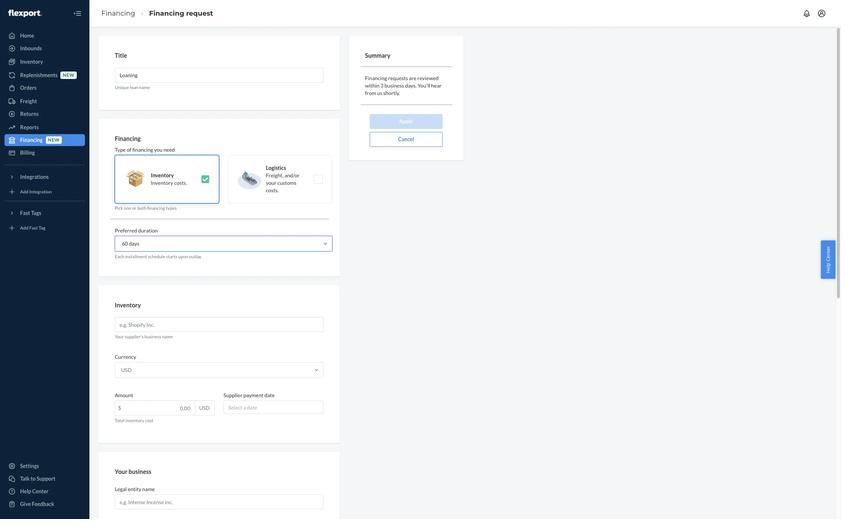 Task type: locate. For each thing, give the bounding box(es) containing it.
60
[[122, 241, 128, 247]]

1 add from the top
[[20, 189, 28, 195]]

0 horizontal spatial costs.
[[174, 180, 187, 186]]

add left integration
[[20, 189, 28, 195]]

1 vertical spatial costs.
[[266, 187, 279, 194]]

1 vertical spatial usd
[[199, 405, 210, 411]]

freight
[[20, 98, 37, 104]]

1 vertical spatial help center
[[20, 488, 48, 495]]

fast tags button
[[4, 207, 85, 219]]

give feedback button
[[4, 499, 85, 510]]

financing right both
[[147, 206, 165, 211]]

supplier payment date
[[224, 392, 275, 399]]

name right loan
[[139, 84, 150, 90]]

type of financing you need
[[115, 147, 175, 153]]

1 vertical spatial help
[[20, 488, 31, 495]]

pick one or both financing types
[[115, 206, 177, 211]]

unique loan name
[[115, 84, 150, 90]]

one
[[124, 206, 131, 211]]

add for add fast tag
[[20, 225, 28, 231]]

a
[[243, 405, 246, 411]]

billing
[[20, 150, 35, 156]]

1 horizontal spatial date
[[265, 392, 275, 399]]

financing
[[101, 9, 135, 17], [149, 9, 184, 17], [365, 75, 387, 81], [115, 135, 141, 142], [20, 137, 43, 143]]

inventory down you
[[151, 172, 174, 179]]

new up the 'orders' link
[[63, 72, 75, 78]]

financing for financing requests are reviewed within 3 business days. you'll hear from us shortly.
[[365, 75, 387, 81]]

1 vertical spatial new
[[48, 137, 60, 143]]

1 horizontal spatial help center
[[825, 246, 832, 273]]

each
[[115, 254, 124, 260]]

center
[[825, 246, 832, 261], [32, 488, 48, 495]]

financing for the financing link
[[101, 9, 135, 17]]

your left supplier's
[[115, 334, 124, 340]]

open notifications image
[[803, 9, 812, 18]]

talk
[[20, 476, 30, 482]]

legal entity name
[[115, 486, 155, 493]]

fast inside 'link'
[[29, 225, 38, 231]]

fast inside dropdown button
[[20, 210, 30, 216]]

inventory
[[125, 418, 144, 424]]

date right a
[[247, 405, 257, 411]]

1 vertical spatial name
[[162, 334, 173, 340]]

your for your business
[[115, 468, 127, 476]]

2 add from the top
[[20, 225, 28, 231]]

fast left tags
[[20, 210, 30, 216]]

hear
[[431, 82, 442, 89]]

financing
[[132, 147, 153, 153], [147, 206, 165, 211]]

help inside help center button
[[825, 263, 832, 273]]

cancel button
[[370, 132, 443, 147]]

1 vertical spatial date
[[247, 405, 257, 411]]

1 vertical spatial center
[[32, 488, 48, 495]]

0 vertical spatial add
[[20, 189, 28, 195]]

new for financing
[[48, 137, 60, 143]]

add integration link
[[4, 186, 85, 198]]

financing inside the financing requests are reviewed within 3 business days. you'll hear from us shortly.
[[365, 75, 387, 81]]

name right supplier's
[[162, 334, 173, 340]]

select a date
[[228, 405, 257, 411]]

costs. left check square icon
[[174, 180, 187, 186]]

0 horizontal spatial help
[[20, 488, 31, 495]]

name right entity
[[142, 486, 155, 493]]

financing right of
[[132, 147, 153, 153]]

need
[[164, 147, 175, 153]]

0 vertical spatial business
[[385, 82, 404, 89]]

financing request
[[149, 9, 213, 17]]

inventory
[[20, 59, 43, 65], [151, 172, 174, 179], [151, 180, 173, 186], [115, 301, 141, 309]]

preferred
[[115, 228, 137, 234]]

replenishments
[[20, 72, 58, 78]]

1 vertical spatial your
[[115, 468, 127, 476]]

date for supplier payment date
[[265, 392, 275, 399]]

0 vertical spatial your
[[115, 334, 124, 340]]

1 your from the top
[[115, 334, 124, 340]]

your
[[266, 180, 277, 186]]

add down fast tags
[[20, 225, 28, 231]]

request
[[186, 9, 213, 17]]

fast left tag at the left of page
[[29, 225, 38, 231]]

0 horizontal spatial new
[[48, 137, 60, 143]]

amount
[[115, 392, 133, 399]]

installment
[[125, 254, 147, 260]]

0 vertical spatial usd
[[121, 367, 132, 373]]

2 your from the top
[[115, 468, 127, 476]]

date right payment
[[265, 392, 275, 399]]

0 horizontal spatial date
[[247, 405, 257, 411]]

2 vertical spatial name
[[142, 486, 155, 493]]

help
[[825, 263, 832, 273], [20, 488, 31, 495]]

1 horizontal spatial center
[[825, 246, 832, 261]]

help center
[[825, 246, 832, 273], [20, 488, 48, 495]]

your
[[115, 334, 124, 340], [115, 468, 127, 476]]

0 vertical spatial costs.
[[174, 180, 187, 186]]

0 vertical spatial help center
[[825, 246, 832, 273]]

unique
[[115, 84, 129, 90]]

shortly.
[[383, 90, 400, 96]]

0 vertical spatial help
[[825, 263, 832, 273]]

feedback
[[32, 501, 54, 507]]

payment
[[244, 392, 264, 399]]

close navigation image
[[73, 9, 82, 18]]

add inside 'link'
[[20, 225, 28, 231]]

new down reports link
[[48, 137, 60, 143]]

0 vertical spatial name
[[139, 84, 150, 90]]

1 horizontal spatial costs.
[[266, 187, 279, 194]]

support
[[37, 476, 55, 482]]

business up the shortly.
[[385, 82, 404, 89]]

requests
[[388, 75, 408, 81]]

your up legal
[[115, 468, 127, 476]]

supplier's
[[125, 334, 144, 340]]

costs.
[[174, 180, 187, 186], [266, 187, 279, 194]]

help center link
[[4, 486, 85, 498]]

cost
[[145, 418, 153, 424]]

1 vertical spatial add
[[20, 225, 28, 231]]

0 vertical spatial date
[[265, 392, 275, 399]]

total inventory cost
[[115, 418, 153, 424]]

you
[[154, 147, 163, 153]]

usd left select
[[199, 405, 210, 411]]

business right supplier's
[[145, 334, 161, 340]]

financing request link
[[149, 9, 213, 17]]

financing link
[[101, 9, 135, 17]]

date
[[265, 392, 275, 399], [247, 405, 257, 411]]

title
[[115, 52, 127, 59]]

name
[[139, 84, 150, 90], [162, 334, 173, 340], [142, 486, 155, 493]]

within
[[365, 82, 380, 89]]

fast tags
[[20, 210, 41, 216]]

1 horizontal spatial help
[[825, 263, 832, 273]]

and/or
[[285, 172, 300, 179]]

freight link
[[4, 95, 85, 107]]

0 vertical spatial fast
[[20, 210, 30, 216]]

0 vertical spatial center
[[825, 246, 832, 261]]

1 vertical spatial financing
[[147, 206, 165, 211]]

0 horizontal spatial center
[[32, 488, 48, 495]]

fast
[[20, 210, 30, 216], [29, 225, 38, 231]]

financing requests are reviewed within 3 business days. you'll hear from us shortly.
[[365, 75, 442, 96]]

0 vertical spatial new
[[63, 72, 75, 78]]

integrations button
[[4, 171, 85, 183]]

date for select a date
[[247, 405, 257, 411]]

or
[[132, 206, 136, 211]]

talk to support link
[[4, 473, 85, 485]]

usd down currency
[[121, 367, 132, 373]]

1 horizontal spatial new
[[63, 72, 75, 78]]

business up legal entity name
[[129, 468, 151, 476]]

costs. down your
[[266, 187, 279, 194]]

1 vertical spatial fast
[[29, 225, 38, 231]]

returns
[[20, 111, 39, 117]]



Task type: describe. For each thing, give the bounding box(es) containing it.
apply
[[399, 118, 413, 124]]

cancel
[[398, 136, 414, 142]]

upon
[[178, 254, 188, 260]]

$
[[118, 405, 121, 411]]

give feedback
[[20, 501, 54, 507]]

1 horizontal spatial usd
[[199, 405, 210, 411]]

customs
[[278, 180, 297, 186]]

are
[[409, 75, 417, 81]]

of
[[127, 147, 131, 153]]

e.g. Shopify Inc. field
[[115, 317, 323, 332]]

open account menu image
[[818, 9, 827, 18]]

add integration
[[20, 189, 52, 195]]

talk to support
[[20, 476, 55, 482]]

business inside the financing requests are reviewed within 3 business days. you'll hear from us shortly.
[[385, 82, 404, 89]]

costs. inside logistics freight, and/or your customs costs.
[[266, 187, 279, 194]]

days.
[[405, 82, 417, 89]]

0 horizontal spatial help center
[[20, 488, 48, 495]]

outlay
[[189, 254, 201, 260]]

type
[[115, 147, 126, 153]]

loan
[[130, 84, 138, 90]]

orders
[[20, 85, 37, 91]]

select
[[228, 405, 242, 411]]

orders link
[[4, 82, 85, 94]]

us
[[377, 90, 382, 96]]

inventory link
[[4, 56, 85, 68]]

apply button
[[370, 114, 443, 129]]

both
[[137, 206, 147, 211]]

logistics
[[266, 165, 286, 171]]

returns link
[[4, 108, 85, 120]]

settings
[[20, 463, 39, 469]]

center inside help center link
[[32, 488, 48, 495]]

tag
[[39, 225, 45, 231]]

supplier
[[224, 392, 243, 399]]

inventory up types
[[151, 180, 173, 186]]

schedule
[[148, 254, 165, 260]]

total
[[115, 418, 125, 424]]

3
[[381, 82, 384, 89]]

tags
[[31, 210, 41, 216]]

to
[[31, 476, 36, 482]]

help center button
[[822, 241, 836, 279]]

legal
[[115, 486, 127, 493]]

inventory up supplier's
[[115, 301, 141, 309]]

pick
[[115, 206, 123, 211]]

inventory inventory costs.
[[151, 172, 187, 186]]

breadcrumbs navigation
[[95, 2, 219, 24]]

reports link
[[4, 122, 85, 133]]

from
[[365, 90, 376, 96]]

60 days
[[122, 241, 139, 247]]

flexport logo image
[[8, 10, 42, 17]]

home link
[[4, 30, 85, 42]]

1 vertical spatial business
[[145, 334, 161, 340]]

integration
[[29, 189, 52, 195]]

help inside help center link
[[20, 488, 31, 495]]

types
[[166, 206, 177, 211]]

name for legal entity name
[[142, 486, 155, 493]]

freight,
[[266, 172, 284, 179]]

your business
[[115, 468, 151, 476]]

add fast tag
[[20, 225, 45, 231]]

your for your supplier's business name
[[115, 334, 124, 340]]

inbounds
[[20, 45, 42, 51]]

e.g. March 2023 inventory top-up field
[[115, 68, 323, 83]]

your supplier's business name
[[115, 334, 173, 340]]

reports
[[20, 124, 39, 131]]

reviewed
[[418, 75, 439, 81]]

home
[[20, 32, 34, 39]]

0 horizontal spatial usd
[[121, 367, 132, 373]]

give
[[20, 501, 31, 507]]

name for unique loan name
[[139, 84, 150, 90]]

starts
[[166, 254, 177, 260]]

financing for financing request
[[149, 9, 184, 17]]

entity
[[128, 486, 141, 493]]

settings link
[[4, 460, 85, 472]]

days
[[129, 241, 139, 247]]

inventory down inbounds
[[20, 59, 43, 65]]

check square image
[[201, 175, 210, 184]]

0.00 text field
[[115, 401, 195, 415]]

new for replenishments
[[63, 72, 75, 78]]

add fast tag link
[[4, 222, 85, 234]]

integrations
[[20, 174, 49, 180]]

0 vertical spatial financing
[[132, 147, 153, 153]]

currency
[[115, 354, 136, 360]]

billing link
[[4, 147, 85, 159]]

costs. inside the inventory inventory costs.
[[174, 180, 187, 186]]

2 vertical spatial business
[[129, 468, 151, 476]]

summary
[[365, 52, 391, 59]]

preferred duration
[[115, 228, 158, 234]]

logistics freight, and/or your customs costs.
[[266, 165, 300, 194]]

add for add integration
[[20, 189, 28, 195]]

duration
[[138, 228, 158, 234]]

center inside help center button
[[825, 246, 832, 261]]

e.g. Intense Incense inc. field
[[115, 495, 323, 510]]

help center inside button
[[825, 246, 832, 273]]

inbounds link
[[4, 43, 85, 54]]

you'll
[[418, 82, 430, 89]]



